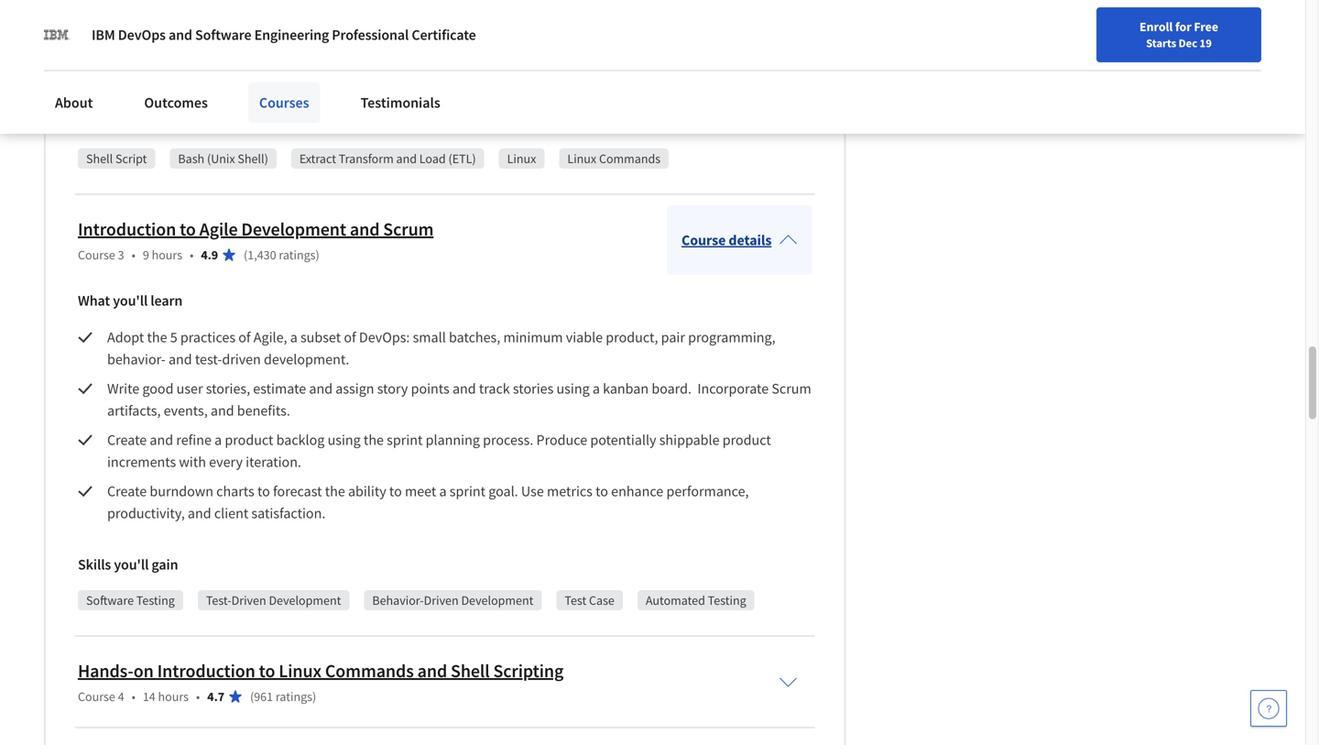 Task type: locate. For each thing, give the bounding box(es) containing it.
ratings for to
[[276, 688, 313, 705]]

0 horizontal spatial testing
[[136, 592, 175, 608]]

cloud
[[216, 0, 252, 7], [676, 0, 712, 7]]

on
[[134, 659, 154, 682]]

certificate
[[412, 26, 476, 44]]

and down "burndown"
[[188, 504, 211, 522]]

0 vertical spatial including
[[344, 0, 401, 7]]

1 vertical spatial shell
[[451, 659, 490, 682]]

development
[[241, 218, 346, 241], [269, 592, 341, 608], [461, 592, 534, 608]]

of up driven
[[239, 328, 251, 346]]

behavior-driven development
[[372, 592, 534, 608]]

scrum
[[383, 218, 434, 241], [772, 379, 812, 398]]

software
[[195, 26, 252, 44], [86, 592, 134, 608]]

menu item
[[975, 18, 1093, 78]]

to up 961
[[259, 659, 275, 682]]

2 horizontal spatial the
[[364, 431, 384, 449]]

and left others
[[199, 62, 222, 81]]

minimum
[[504, 328, 563, 346]]

ibm image
[[44, 22, 70, 48]]

outcomes link
[[133, 82, 219, 123]]

course inside dropdown button
[[682, 231, 726, 249]]

0 vertical spatial commands
[[599, 150, 661, 167]]

and down 5
[[169, 350, 192, 368]]

) for linux
[[313, 688, 316, 705]]

course for hands-on introduction to linux commands and shell scripting
[[78, 688, 115, 705]]

2 create from the top
[[107, 482, 147, 500]]

ratings right 961
[[276, 688, 313, 705]]

using right backlog
[[328, 431, 361, 449]]

the
[[147, 328, 167, 346], [364, 431, 384, 449], [325, 482, 345, 500]]

1 horizontal spatial ibm
[[715, 40, 738, 59]]

create up productivity,
[[107, 482, 147, 500]]

9
[[143, 246, 149, 263]]

0 horizontal spatial including
[[344, 0, 401, 7]]

driven for behavior-
[[424, 592, 459, 608]]

a right agile,
[[290, 328, 298, 346]]

1,430
[[248, 246, 276, 263]]

0 horizontal spatial scrum
[[383, 218, 434, 241]]

shell
[[86, 150, 113, 167], [451, 659, 490, 682]]

1 vertical spatial create
[[107, 482, 147, 500]]

5
[[170, 328, 177, 346]]

0 horizontal spatial sprint
[[387, 431, 423, 449]]

( down introduction to agile development and scrum
[[244, 246, 248, 263]]

1 vertical spatial scrum
[[772, 379, 812, 398]]

None search field
[[261, 11, 564, 48]]

introduction to agile development and scrum link
[[78, 218, 434, 241]]

cloud,
[[672, 40, 712, 59], [741, 40, 781, 59], [156, 62, 196, 81]]

good
[[142, 379, 174, 398]]

introduction up 4.7
[[157, 659, 255, 682]]

automated testing
[[646, 592, 747, 608]]

0 vertical spatial you'll
[[113, 291, 148, 310]]

0 horizontal spatial using
[[328, 431, 361, 449]]

courses link
[[248, 82, 320, 123]]

•
[[132, 246, 135, 263], [190, 246, 194, 263], [132, 688, 135, 705], [196, 688, 200, 705]]

describe
[[158, 40, 210, 59]]

0 horizontal spatial shell
[[86, 150, 113, 167]]

0 horizontal spatial the
[[147, 328, 167, 346]]

to left meet
[[389, 482, 402, 500]]

1 horizontal spatial driven
[[424, 592, 459, 608]]

0 vertical spatial the
[[147, 328, 167, 346]]

1 horizontal spatial (
[[250, 688, 254, 705]]

of
[[265, 40, 278, 59], [239, 328, 251, 346], [344, 328, 356, 346]]

for
[[1176, 18, 1192, 35]]

client
[[214, 504, 249, 522]]

2 driven from the left
[[424, 592, 459, 608]]

0 horizontal spatial product
[[225, 431, 274, 449]]

0 horizontal spatial driven
[[232, 592, 266, 608]]

) right 1,430
[[316, 246, 320, 263]]

a right meet
[[439, 482, 447, 500]]

ibm devops and software engineering professional certificate
[[92, 26, 476, 44]]

including inside explain emerging cloud related trends including hybridmulticloud, microservices, serverless, cloud native, devops, and application modernization
[[344, 0, 401, 7]]

pair
[[661, 328, 685, 346]]

0 horizontal spatial (
[[244, 246, 248, 263]]

1 product from the left
[[225, 431, 274, 449]]

cloud, right google
[[672, 40, 712, 59]]

scrum down extract transform and load (etl)
[[383, 218, 434, 241]]

what
[[78, 291, 110, 310]]

1 vertical spatial commands
[[325, 659, 414, 682]]

1 horizontal spatial sprint
[[450, 482, 486, 500]]

shippable
[[660, 431, 720, 449]]

list and describe services of popular cloud platforms including aws, microsoft azure, google cloud, ibm cloud, alibaba cloud, and others
[[107, 40, 784, 81]]

courses
[[259, 93, 309, 112]]

1 driven from the left
[[232, 592, 266, 608]]

and down transform
[[350, 218, 380, 241]]

1 horizontal spatial product
[[723, 431, 771, 449]]

a left "kanban"
[[593, 379, 600, 398]]

scrum inside write good user stories, estimate and assign story points and track stories using a kanban board.  incorporate scrum artifacts, events, and benefits.
[[772, 379, 812, 398]]

and inside create burndown charts to forecast the ability to meet a sprint goal. use metrics to enhance performance, productivity, and client satisfaction.
[[188, 504, 211, 522]]

2 vertical spatial the
[[325, 482, 345, 500]]

1 horizontal spatial linux
[[507, 150, 536, 167]]

estimate
[[253, 379, 306, 398]]

4
[[118, 688, 124, 705]]

0 vertical spatial )
[[316, 246, 320, 263]]

board.
[[652, 379, 692, 398]]

microservices,
[[517, 0, 604, 7]]

software down skills
[[86, 592, 134, 608]]

practices
[[180, 328, 236, 346]]

product
[[225, 431, 274, 449], [723, 431, 771, 449]]

testing
[[136, 592, 175, 608], [708, 592, 747, 608]]

software testing
[[86, 592, 175, 608]]

and up increments
[[150, 431, 173, 449]]

scrum right incorporate
[[772, 379, 812, 398]]

2 horizontal spatial linux
[[568, 150, 597, 167]]

application
[[134, 11, 204, 29]]

professional
[[332, 26, 409, 44]]

product up every
[[225, 431, 274, 449]]

a inside write good user stories, estimate and assign story points and track stories using a kanban board.  incorporate scrum artifacts, events, and benefits.
[[593, 379, 600, 398]]

2 horizontal spatial of
[[344, 328, 356, 346]]

14
[[143, 688, 156, 705]]

cloud, down native,
[[741, 40, 781, 59]]

course left details
[[682, 231, 726, 249]]

including down explain emerging cloud related trends including hybridmulticloud, microservices, serverless, cloud native, devops, and application modernization
[[432, 40, 489, 59]]

a
[[290, 328, 298, 346], [593, 379, 600, 398], [215, 431, 222, 449], [439, 482, 447, 500]]

1 horizontal spatial testing
[[708, 592, 747, 608]]

1 horizontal spatial using
[[557, 379, 590, 398]]

create up increments
[[107, 431, 147, 449]]

0 horizontal spatial cloud
[[216, 0, 252, 7]]

hours right 14
[[158, 688, 189, 705]]

1 vertical spatial the
[[364, 431, 384, 449]]

3
[[118, 246, 124, 263]]

ibm left devops at the top left of the page
[[92, 26, 115, 44]]

sprint left goal.
[[450, 482, 486, 500]]

2 testing from the left
[[708, 592, 747, 608]]

• left 4.9 on the top left of the page
[[190, 246, 194, 263]]

linux commands
[[568, 150, 661, 167]]

0 horizontal spatial of
[[239, 328, 251, 346]]

0 vertical spatial software
[[195, 26, 252, 44]]

devops:
[[359, 328, 410, 346]]

services
[[213, 40, 263, 59]]

software up others
[[195, 26, 252, 44]]

development for behavior-driven development
[[461, 592, 534, 608]]

course left 4
[[78, 688, 115, 705]]

ratings right 1,430
[[279, 246, 316, 263]]

course for introduction to agile development and scrum
[[78, 246, 115, 263]]

0 vertical spatial hours
[[152, 246, 182, 263]]

1 vertical spatial using
[[328, 431, 361, 449]]

1 vertical spatial ratings
[[276, 688, 313, 705]]

skills you'll gain
[[78, 555, 178, 574]]

1 horizontal spatial the
[[325, 482, 345, 500]]

iteration.
[[246, 453, 301, 471]]

development up scripting
[[461, 592, 534, 608]]

backlog
[[276, 431, 325, 449]]

test-driven development
[[206, 592, 341, 608]]

hours right the 9
[[152, 246, 182, 263]]

outcomes
[[144, 93, 208, 112]]

testing for software testing
[[136, 592, 175, 608]]

create inside create and refine a product backlog using the sprint planning process. produce potentially shippable product increments with every iteration.
[[107, 431, 147, 449]]

of inside list and describe services of popular cloud platforms including aws, microsoft azure, google cloud, ibm cloud, alibaba cloud, and others
[[265, 40, 278, 59]]

and down the development.
[[309, 379, 333, 398]]

and inside the adopt the 5 practices of agile, a subset of devops: small batches, minimum viable product, pair programming, behavior- and test-driven development.
[[169, 350, 192, 368]]

and left 'load'
[[396, 150, 417, 167]]

bash
[[178, 150, 205, 167]]

• right 3
[[132, 246, 135, 263]]

user
[[177, 379, 203, 398]]

1 vertical spatial (
[[250, 688, 254, 705]]

the up ability
[[364, 431, 384, 449]]

2 product from the left
[[723, 431, 771, 449]]

1 vertical spatial introduction
[[157, 659, 255, 682]]

you'll left learn
[[113, 291, 148, 310]]

popular
[[281, 40, 329, 59]]

19
[[1200, 36, 1212, 50]]

of right subset
[[344, 328, 356, 346]]

extract transform and load (etl)
[[299, 150, 476, 167]]

the left 5
[[147, 328, 167, 346]]

course left 3
[[78, 246, 115, 263]]

product down incorporate
[[723, 431, 771, 449]]

use
[[521, 482, 544, 500]]

961
[[254, 688, 273, 705]]

modernization
[[206, 11, 295, 29]]

create for create burndown charts to forecast the ability to meet a sprint goal. use metrics to enhance performance, productivity, and client satisfaction.
[[107, 482, 147, 500]]

to
[[180, 218, 196, 241], [257, 482, 270, 500], [389, 482, 402, 500], [596, 482, 608, 500], [259, 659, 275, 682]]

0 horizontal spatial ibm
[[92, 26, 115, 44]]

cloud left native,
[[676, 0, 712, 7]]

using right stories
[[557, 379, 590, 398]]

product,
[[606, 328, 658, 346]]

hands-
[[78, 659, 134, 682]]

1 horizontal spatial including
[[432, 40, 489, 59]]

1 horizontal spatial scrum
[[772, 379, 812, 398]]

create
[[107, 431, 147, 449], [107, 482, 147, 500]]

0 vertical spatial ratings
[[279, 246, 316, 263]]

0 vertical spatial (
[[244, 246, 248, 263]]

1 horizontal spatial commands
[[599, 150, 661, 167]]

explain emerging cloud related trends including hybridmulticloud, microservices, serverless, cloud native, devops, and application modernization
[[107, 0, 815, 29]]

of left 'popular'
[[265, 40, 278, 59]]

you'll left gain
[[114, 555, 149, 574]]

a up every
[[215, 431, 222, 449]]

cloud up modernization
[[216, 0, 252, 7]]

( right 4.7
[[250, 688, 254, 705]]

create inside create burndown charts to forecast the ability to meet a sprint goal. use metrics to enhance performance, productivity, and client satisfaction.
[[107, 482, 147, 500]]

ibm down native,
[[715, 40, 738, 59]]

about
[[55, 93, 93, 112]]

shell left script
[[86, 150, 113, 167]]

burndown
[[150, 482, 214, 500]]

0 vertical spatial scrum
[[383, 218, 434, 241]]

1 vertical spatial sprint
[[450, 482, 486, 500]]

1 vertical spatial including
[[432, 40, 489, 59]]

shell)
[[238, 150, 268, 167]]

create and refine a product backlog using the sprint planning process. produce potentially shippable product increments with every iteration.
[[107, 431, 774, 471]]

cloud, down describe
[[156, 62, 196, 81]]

1 vertical spatial hours
[[158, 688, 189, 705]]

1 horizontal spatial of
[[265, 40, 278, 59]]

sprint left planning
[[387, 431, 423, 449]]

testing down gain
[[136, 592, 175, 608]]

driven for test-
[[232, 592, 266, 608]]

introduction up 3
[[78, 218, 176, 241]]

(etl)
[[449, 150, 476, 167]]

testing right automated
[[708, 592, 747, 608]]

1 testing from the left
[[136, 592, 175, 608]]

1 vertical spatial you'll
[[114, 555, 149, 574]]

) down hands-on introduction to linux commands and shell scripting
[[313, 688, 316, 705]]

1 vertical spatial software
[[86, 592, 134, 608]]

viable
[[566, 328, 603, 346]]

1 create from the top
[[107, 431, 147, 449]]

shell left scripting
[[451, 659, 490, 682]]

using
[[557, 379, 590, 398], [328, 431, 361, 449]]

and inside explain emerging cloud related trends including hybridmulticloud, microservices, serverless, cloud native, devops, and application modernization
[[107, 11, 131, 29]]

gain
[[152, 555, 178, 574]]

write
[[107, 379, 139, 398]]

create burndown charts to forecast the ability to meet a sprint goal. use metrics to enhance performance, productivity, and client satisfaction.
[[107, 482, 752, 522]]

the left ability
[[325, 482, 345, 500]]

1 horizontal spatial cloud
[[676, 0, 712, 7]]

0 vertical spatial sprint
[[387, 431, 423, 449]]

0 vertical spatial create
[[107, 431, 147, 449]]

and down explain
[[107, 11, 131, 29]]

0 vertical spatial using
[[557, 379, 590, 398]]

skills
[[78, 555, 111, 574]]

1 vertical spatial )
[[313, 688, 316, 705]]

others
[[225, 62, 264, 81]]

behavior-
[[107, 350, 166, 368]]

development up hands-on introduction to linux commands and shell scripting link
[[269, 592, 341, 608]]

explain
[[107, 0, 152, 7]]

script
[[115, 150, 147, 167]]

including up professional
[[344, 0, 401, 7]]

ratings for development
[[279, 246, 316, 263]]

coursera image
[[22, 15, 138, 44]]

ibm
[[92, 26, 115, 44], [715, 40, 738, 59]]

sprint inside create burndown charts to forecast the ability to meet a sprint goal. use metrics to enhance performance, productivity, and client satisfaction.
[[450, 482, 486, 500]]

hours for to
[[152, 246, 182, 263]]



Task type: describe. For each thing, give the bounding box(es) containing it.
serverless,
[[607, 0, 673, 7]]

programming,
[[688, 328, 776, 346]]

produce
[[537, 431, 588, 449]]

goal.
[[489, 482, 518, 500]]

agile,
[[254, 328, 287, 346]]

native,
[[715, 0, 758, 7]]

( for development
[[244, 246, 248, 263]]

the inside create burndown charts to forecast the ability to meet a sprint goal. use metrics to enhance performance, productivity, and client satisfaction.
[[325, 482, 345, 500]]

small
[[413, 328, 446, 346]]

extract
[[299, 150, 336, 167]]

development up the ( 1,430 ratings )
[[241, 218, 346, 241]]

meet
[[405, 482, 437, 500]]

ibm inside list and describe services of popular cloud platforms including aws, microsoft azure, google cloud, ibm cloud, alibaba cloud, and others
[[715, 40, 738, 59]]

devops,
[[761, 0, 812, 7]]

stories
[[513, 379, 554, 398]]

points
[[411, 379, 450, 398]]

and inside create and refine a product backlog using the sprint planning process. produce potentially shippable product increments with every iteration.
[[150, 431, 173, 449]]

azure,
[[585, 40, 623, 59]]

create for create and refine a product backlog using the sprint planning process. produce potentially shippable product increments with every iteration.
[[107, 431, 147, 449]]

help center image
[[1258, 697, 1280, 719]]

linux for linux
[[507, 150, 536, 167]]

2 horizontal spatial cloud,
[[741, 40, 781, 59]]

testimonials
[[361, 93, 441, 112]]

development for test-driven development
[[269, 592, 341, 608]]

a inside create and refine a product backlog using the sprint planning process. produce potentially shippable product increments with every iteration.
[[215, 431, 222, 449]]

performance,
[[667, 482, 749, 500]]

course 3 • 9 hours •
[[78, 246, 194, 263]]

course details
[[682, 231, 772, 249]]

0 horizontal spatial linux
[[279, 659, 322, 682]]

planning
[[426, 431, 480, 449]]

enroll
[[1140, 18, 1173, 35]]

driven
[[222, 350, 261, 368]]

( 1,430 ratings )
[[244, 246, 320, 263]]

adopt the 5 practices of agile, a subset of devops: small batches, minimum viable product, pair programming, behavior- and test-driven development.
[[107, 328, 779, 368]]

to right charts
[[257, 482, 270, 500]]

case
[[589, 592, 615, 608]]

microsoft
[[526, 40, 582, 59]]

2 cloud from the left
[[676, 0, 712, 7]]

0 horizontal spatial cloud,
[[156, 62, 196, 81]]

aws,
[[492, 40, 523, 59]]

subset
[[301, 328, 341, 346]]

using inside write good user stories, estimate and assign story points and track stories using a kanban board.  incorporate scrum artifacts, events, and benefits.
[[557, 379, 590, 398]]

( 961 ratings )
[[250, 688, 316, 705]]

enhance
[[611, 482, 664, 500]]

sprint inside create and refine a product backlog using the sprint planning process. produce potentially shippable product increments with every iteration.
[[387, 431, 423, 449]]

cloud
[[332, 40, 366, 59]]

and down emerging
[[169, 26, 192, 44]]

to right "metrics"
[[596, 482, 608, 500]]

testing for automated testing
[[708, 592, 747, 608]]

(unix
[[207, 150, 235, 167]]

dec
[[1179, 36, 1198, 50]]

hands-on introduction to linux commands and shell scripting
[[78, 659, 564, 682]]

forecast
[[273, 482, 322, 500]]

0 horizontal spatial software
[[86, 592, 134, 608]]

what you'll learn
[[78, 291, 183, 310]]

incorporate
[[698, 379, 769, 398]]

of for agile,
[[239, 328, 251, 346]]

write good user stories, estimate and assign story points and track stories using a kanban board.  incorporate scrum artifacts, events, and benefits.
[[107, 379, 815, 420]]

linux for linux commands
[[568, 150, 597, 167]]

assign
[[336, 379, 374, 398]]

devops
[[118, 26, 166, 44]]

google
[[626, 40, 670, 59]]

1 horizontal spatial software
[[195, 26, 252, 44]]

behavior-
[[372, 592, 424, 608]]

of for popular
[[265, 40, 278, 59]]

1 horizontal spatial cloud,
[[672, 40, 712, 59]]

engineering
[[254, 26, 329, 44]]

hours for on
[[158, 688, 189, 705]]

• right 4
[[132, 688, 135, 705]]

and left track
[[453, 379, 476, 398]]

list
[[107, 40, 129, 59]]

and down behavior-driven development
[[418, 659, 447, 682]]

( for to
[[250, 688, 254, 705]]

introduction to agile development and scrum
[[78, 218, 434, 241]]

a inside create burndown charts to forecast the ability to meet a sprint goal. use metrics to enhance performance, productivity, and client satisfaction.
[[439, 482, 447, 500]]

stories,
[[206, 379, 250, 398]]

4.7
[[207, 688, 225, 705]]

charts
[[216, 482, 255, 500]]

0 vertical spatial shell
[[86, 150, 113, 167]]

ability
[[348, 482, 386, 500]]

refine
[[176, 431, 212, 449]]

transform
[[339, 150, 394, 167]]

0 horizontal spatial commands
[[325, 659, 414, 682]]

increments
[[107, 453, 176, 471]]

0 vertical spatial introduction
[[78, 218, 176, 241]]

the inside the adopt the 5 practices of agile, a subset of devops: small batches, minimum viable product, pair programming, behavior- and test-driven development.
[[147, 328, 167, 346]]

shell script
[[86, 150, 147, 167]]

including inside list and describe services of popular cloud platforms including aws, microsoft azure, google cloud, ibm cloud, alibaba cloud, and others
[[432, 40, 489, 59]]

• left 4.7
[[196, 688, 200, 705]]

using inside create and refine a product backlog using the sprint planning process. produce potentially shippable product increments with every iteration.
[[328, 431, 361, 449]]

you'll for learn
[[113, 291, 148, 310]]

) for and
[[316, 246, 320, 263]]

every
[[209, 453, 243, 471]]

the inside create and refine a product backlog using the sprint planning process. produce potentially shippable product increments with every iteration.
[[364, 431, 384, 449]]

related
[[255, 0, 298, 7]]

test case
[[565, 592, 615, 608]]

starts
[[1147, 36, 1177, 50]]

learn
[[151, 291, 183, 310]]

and right list
[[132, 40, 155, 59]]

course 4 • 14 hours •
[[78, 688, 200, 705]]

and down stories,
[[211, 401, 234, 420]]

you'll for gain
[[114, 555, 149, 574]]

potentially
[[590, 431, 657, 449]]

batches,
[[449, 328, 501, 346]]

test
[[565, 592, 587, 608]]

a inside the adopt the 5 practices of agile, a subset of devops: small batches, minimum viable product, pair programming, behavior- and test-driven development.
[[290, 328, 298, 346]]

1 horizontal spatial shell
[[451, 659, 490, 682]]

test-
[[195, 350, 222, 368]]

adopt
[[107, 328, 144, 346]]

events,
[[164, 401, 208, 420]]

1 cloud from the left
[[216, 0, 252, 7]]

bash (unix shell)
[[178, 150, 268, 167]]

productivity,
[[107, 504, 185, 522]]

metrics
[[547, 482, 593, 500]]

to left agile
[[180, 218, 196, 241]]

development.
[[264, 350, 349, 368]]

free
[[1194, 18, 1219, 35]]

about link
[[44, 82, 104, 123]]



Task type: vqa. For each thing, say whether or not it's contained in the screenshot.
skills you'll gain
yes



